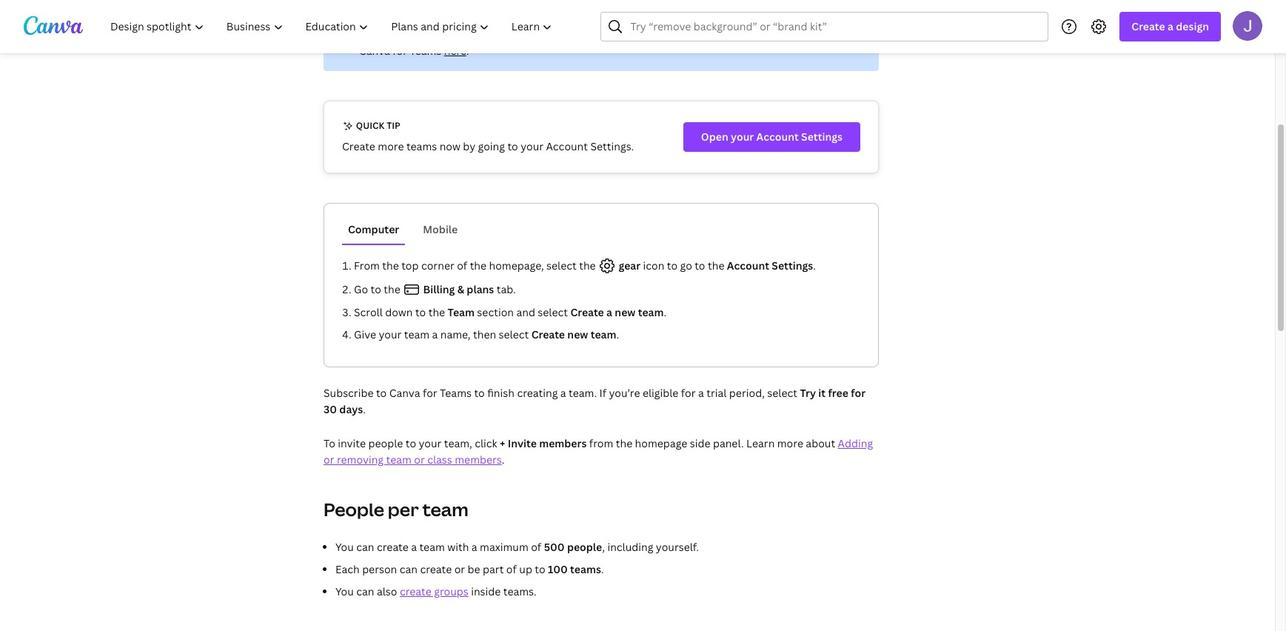 Task type: vqa. For each thing, say whether or not it's contained in the screenshot.
topmost You
yes



Task type: describe. For each thing, give the bounding box(es) containing it.
in
[[444, 11, 453, 25]]

billing
[[423, 282, 455, 296]]

adding or removing team or class members link
[[324, 436, 874, 467]]

you for you can create a team with a maximum of
[[336, 540, 354, 554]]

the down billing
[[429, 305, 445, 319]]

members.
[[714, 27, 764, 41]]

panel.
[[713, 436, 744, 450]]

the up down
[[384, 282, 401, 296]]

here link
[[444, 44, 467, 58]]

teams inside to create a team in canva, begin a free trial or upgrade to canva for teams. upgrading unlocks collaboration, premium features, and the ability to add or modify team members. learn more about canva for teams
[[410, 44, 442, 58]]

1 vertical spatial settings
[[772, 259, 814, 273]]

for down collaboration,
[[393, 44, 407, 58]]

free inside to create a team in canva, begin a free trial or upgrade to canva for teams. upgrading unlocks collaboration, premium features, and the ability to add or modify team members. learn more about canva for teams
[[531, 11, 551, 25]]

the right from
[[616, 436, 633, 450]]

team down down
[[404, 327, 430, 342]]

canva,
[[456, 11, 490, 25]]

0 vertical spatial new
[[615, 305, 636, 319]]

team up if
[[591, 327, 617, 342]]

side
[[690, 436, 711, 450]]

adding or removing team or class members
[[324, 436, 874, 467]]

unlocks
[[788, 11, 826, 25]]

go
[[354, 282, 368, 296]]

tab.
[[497, 282, 516, 296]]

or left class
[[414, 453, 425, 467]]

for up modify
[[680, 11, 695, 25]]

section
[[477, 305, 514, 319]]

invite
[[338, 436, 366, 450]]

up
[[520, 562, 533, 576]]

homepage,
[[489, 259, 544, 273]]

corner
[[421, 259, 455, 273]]

scroll
[[354, 305, 383, 319]]

100
[[548, 562, 568, 576]]

begin
[[492, 11, 520, 25]]

invite
[[508, 436, 537, 450]]

name,
[[441, 327, 471, 342]]

upgrading
[[734, 11, 786, 25]]

open
[[701, 130, 729, 144]]

be
[[468, 562, 481, 576]]

1 vertical spatial teams
[[440, 386, 472, 400]]

team,
[[444, 436, 473, 450]]

by
[[463, 139, 476, 153]]

from
[[590, 436, 614, 450]]

0 vertical spatial members
[[539, 436, 587, 450]]

to invite people to your team, click + invite members from the homepage side panel. learn more about
[[324, 436, 838, 450]]

about inside to create a team in canva, begin a free trial or upgrade to canva for teams. upgrading unlocks collaboration, premium features, and the ability to add or modify team members. learn more about canva for teams
[[826, 27, 855, 41]]

create inside to create a team in canva, begin a free trial or upgrade to canva for teams. upgrading unlocks collaboration, premium features, and the ability to add or modify team members. learn more about canva for teams
[[374, 11, 405, 25]]

to down upgrade
[[600, 27, 611, 41]]

to right down
[[416, 305, 426, 319]]

subscribe
[[324, 386, 374, 400]]

team left in
[[416, 11, 442, 25]]

you for you can also
[[336, 585, 354, 599]]

here .
[[444, 44, 469, 58]]

computer
[[348, 222, 400, 236]]

500
[[544, 540, 565, 554]]

settings.
[[591, 139, 634, 153]]

the up plans
[[470, 259, 487, 273]]

your right the going
[[521, 139, 544, 153]]

collaboration,
[[359, 27, 429, 41]]

account right open
[[757, 130, 799, 144]]

team down "icon"
[[638, 305, 664, 319]]

2 vertical spatial canva
[[389, 386, 420, 400]]

members inside adding or removing team or class members
[[455, 453, 502, 467]]

from
[[354, 259, 380, 273]]

billing & plans tab.
[[423, 282, 516, 296]]

create right also
[[400, 585, 432, 599]]

jacob simon image
[[1233, 11, 1263, 40]]

0 vertical spatial teams
[[407, 139, 437, 153]]

account right the go on the top of the page
[[727, 259, 770, 273]]

each person can create or be part of up to 100 teams .
[[336, 562, 604, 576]]

create groups link
[[400, 585, 469, 599]]

trial inside to create a team in canva, begin a free trial or upgrade to canva for teams. upgrading unlocks collaboration, premium features, and the ability to add or modify team members. learn more about canva for teams
[[553, 11, 574, 25]]

to right subscribe
[[376, 386, 387, 400]]

groups
[[434, 585, 469, 599]]

team.
[[569, 386, 597, 400]]

Try "remove background" or "brand kit" search field
[[631, 13, 1040, 41]]

give your team a name, then select create new team .
[[354, 327, 619, 342]]

add
[[613, 27, 632, 41]]

you can create a team with a maximum of 500 people , including yourself.
[[336, 540, 699, 554]]

for right eligible
[[681, 386, 696, 400]]

open your account settings link
[[684, 122, 861, 152]]

teams.
[[697, 11, 731, 25]]

creating
[[517, 386, 558, 400]]

1 vertical spatial and
[[517, 305, 536, 319]]

tip
[[387, 119, 401, 132]]

1 vertical spatial learn
[[747, 436, 775, 450]]

now
[[440, 139, 461, 153]]

team down teams.
[[686, 27, 711, 41]]

0 vertical spatial of
[[457, 259, 468, 273]]

or left 'be'
[[455, 562, 465, 576]]

removing
[[337, 453, 384, 467]]

you can also create groups inside teams.
[[336, 585, 537, 599]]

and inside to create a team in canva, begin a free trial or upgrade to canva for teams. upgrading unlocks collaboration, premium features, and the ability to add or modify team members. learn more about canva for teams
[[526, 27, 544, 41]]

1 vertical spatial more
[[378, 139, 404, 153]]

gear
[[619, 259, 641, 273]]

with
[[448, 540, 469, 554]]

select down scroll down to the team section and select create a new team .
[[499, 327, 529, 342]]

quick
[[356, 119, 385, 132]]

for up class
[[423, 386, 438, 400]]

open your account settings
[[701, 130, 843, 144]]

period,
[[730, 386, 765, 400]]

create more teams now by going to your account settings.
[[342, 139, 634, 153]]



Task type: locate. For each thing, give the bounding box(es) containing it.
try it free for 30 days
[[324, 386, 866, 416]]

0 horizontal spatial teams
[[407, 139, 437, 153]]

go to the
[[354, 282, 403, 296]]

here
[[444, 44, 467, 58]]

2 vertical spatial more
[[778, 436, 804, 450]]

icon
[[643, 259, 665, 273]]

for right "it"
[[851, 386, 866, 400]]

teams left the finish
[[440, 386, 472, 400]]

0 horizontal spatial trial
[[553, 11, 574, 25]]

people
[[324, 497, 384, 522]]

learn down upgrading
[[766, 27, 794, 41]]

you're
[[609, 386, 640, 400]]

more down unlocks
[[797, 27, 823, 41]]

2 vertical spatial of
[[507, 562, 517, 576]]

maximum
[[480, 540, 529, 554]]

to left the finish
[[474, 386, 485, 400]]

the right the go on the top of the page
[[708, 259, 725, 273]]

the left the gear
[[579, 259, 596, 273]]

if
[[600, 386, 607, 400]]

1 vertical spatial people
[[567, 540, 602, 554]]

create up collaboration,
[[374, 11, 405, 25]]

2 horizontal spatial of
[[531, 540, 542, 554]]

1 vertical spatial can
[[400, 562, 418, 576]]

0 horizontal spatial free
[[531, 11, 551, 25]]

1 horizontal spatial teams
[[571, 562, 601, 576]]

1 vertical spatial trial
[[707, 386, 727, 400]]

select right section
[[538, 305, 568, 319]]

1 vertical spatial members
[[455, 453, 502, 467]]

teams right 100 in the bottom left of the page
[[571, 562, 601, 576]]

create a design
[[1132, 19, 1210, 33]]

can up person
[[357, 540, 375, 554]]

your down down
[[379, 327, 402, 342]]

1 vertical spatial canva
[[359, 44, 390, 58]]

for inside try it free for 30 days
[[851, 386, 866, 400]]

canva
[[646, 11, 677, 25], [359, 44, 390, 58], [389, 386, 420, 400]]

then
[[473, 327, 496, 342]]

0 vertical spatial about
[[826, 27, 855, 41]]

more down try
[[778, 436, 804, 450]]

0 vertical spatial and
[[526, 27, 544, 41]]

premium
[[431, 27, 476, 41]]

or right the add at the top of the page
[[635, 27, 645, 41]]

can for also
[[357, 585, 375, 599]]

1 horizontal spatial members
[[539, 436, 587, 450]]

.
[[467, 44, 469, 58], [814, 259, 816, 273], [664, 305, 667, 319], [617, 327, 619, 342], [363, 402, 366, 416], [502, 453, 505, 467], [601, 562, 604, 576]]

free right "it"
[[829, 386, 849, 400]]

top
[[402, 259, 419, 273]]

teams left the "now"
[[407, 139, 437, 153]]

click
[[475, 436, 498, 450]]

team right removing
[[386, 453, 412, 467]]

to right upgrade
[[633, 11, 644, 25]]

1 vertical spatial you
[[336, 585, 354, 599]]

more inside to create a team in canva, begin a free trial or upgrade to canva for teams. upgrading unlocks collaboration, premium features, and the ability to add or modify team members. learn more about canva for teams
[[797, 27, 823, 41]]

new down the gear
[[615, 305, 636, 319]]

learn right panel.
[[747, 436, 775, 450]]

you up each
[[336, 540, 354, 554]]

or up ability
[[576, 11, 587, 25]]

upgrade
[[589, 11, 631, 25]]

settings
[[802, 130, 843, 144], [772, 259, 814, 273]]

trial left period,
[[707, 386, 727, 400]]

members down click
[[455, 453, 502, 467]]

each
[[336, 562, 360, 576]]

to for to invite people to your team, click + invite members from the homepage side panel. learn more about
[[324, 436, 335, 450]]

create up you can also create groups inside teams.
[[420, 562, 452, 576]]

of up &
[[457, 259, 468, 273]]

more
[[797, 27, 823, 41], [378, 139, 404, 153], [778, 436, 804, 450]]

your right open
[[731, 130, 754, 144]]

about down unlocks
[[826, 27, 855, 41]]

free right begin
[[531, 11, 551, 25]]

0 vertical spatial free
[[531, 11, 551, 25]]

2 vertical spatial can
[[357, 585, 375, 599]]

to for to create a team in canva, begin a free trial or upgrade to canva for teams. upgrading unlocks collaboration, premium features, and the ability to add or modify team members. learn more about canva for teams
[[359, 11, 371, 25]]

0 horizontal spatial to
[[324, 436, 335, 450]]

homepage
[[635, 436, 688, 450]]

1 vertical spatial about
[[806, 436, 836, 450]]

going
[[478, 139, 505, 153]]

inside
[[471, 585, 501, 599]]

canva up modify
[[646, 11, 677, 25]]

scroll down to the team section and select create a new team .
[[354, 305, 667, 319]]

or
[[576, 11, 587, 25], [635, 27, 645, 41], [324, 453, 334, 467], [414, 453, 425, 467], [455, 562, 465, 576]]

of left 500 on the left bottom
[[531, 540, 542, 554]]

top level navigation element
[[101, 12, 566, 41]]

from the top corner of the homepage, select the
[[354, 259, 599, 273]]

including
[[608, 540, 654, 554]]

quick tip
[[354, 119, 401, 132]]

team inside adding or removing team or class members
[[386, 453, 412, 467]]

1 horizontal spatial of
[[507, 562, 517, 576]]

modify
[[648, 27, 683, 41]]

1 horizontal spatial to
[[359, 11, 371, 25]]

settings inside open your account settings link
[[802, 130, 843, 144]]

canva right subscribe
[[389, 386, 420, 400]]

the left ability
[[547, 27, 564, 41]]

trial up ability
[[553, 11, 574, 25]]

0 vertical spatial canva
[[646, 11, 677, 25]]

select right homepage,
[[547, 259, 577, 273]]

to right the go on the top of the page
[[695, 259, 706, 273]]

of left up
[[507, 562, 517, 576]]

and right features,
[[526, 27, 544, 41]]

to right up
[[535, 562, 546, 576]]

your
[[731, 130, 754, 144], [521, 139, 544, 153], [379, 327, 402, 342], [419, 436, 442, 450]]

to inside to create a team in canva, begin a free trial or upgrade to canva for teams. upgrading unlocks collaboration, premium features, and the ability to add or modify team members. learn more about canva for teams
[[359, 11, 371, 25]]

to right the going
[[508, 139, 518, 153]]

0 vertical spatial can
[[357, 540, 375, 554]]

try
[[800, 386, 816, 400]]

1 horizontal spatial people
[[567, 540, 602, 554]]

people right 500 on the left bottom
[[567, 540, 602, 554]]

eligible
[[643, 386, 679, 400]]

part
[[483, 562, 504, 576]]

days
[[340, 402, 363, 416]]

+
[[500, 436, 506, 450]]

0 vertical spatial settings
[[802, 130, 843, 144]]

the
[[547, 27, 564, 41], [382, 259, 399, 273], [470, 259, 487, 273], [579, 259, 596, 273], [708, 259, 725, 273], [384, 282, 401, 296], [429, 305, 445, 319], [616, 436, 633, 450]]

&
[[458, 282, 465, 296]]

also
[[377, 585, 397, 599]]

learn inside to create a team in canva, begin a free trial or upgrade to canva for teams. upgrading unlocks collaboration, premium features, and the ability to add or modify team members. learn more about canva for teams
[[766, 27, 794, 41]]

it
[[819, 386, 826, 400]]

can right person
[[400, 562, 418, 576]]

0 vertical spatial learn
[[766, 27, 794, 41]]

team
[[416, 11, 442, 25], [686, 27, 711, 41], [638, 305, 664, 319], [404, 327, 430, 342], [591, 327, 617, 342], [386, 453, 412, 467], [423, 497, 469, 522], [420, 540, 445, 554]]

0 horizontal spatial people
[[369, 436, 403, 450]]

you
[[336, 540, 354, 554], [336, 585, 354, 599]]

gear icon to go to the account settings .
[[619, 259, 816, 273]]

features,
[[479, 27, 523, 41]]

adding
[[838, 436, 874, 450]]

computer button
[[342, 216, 405, 244]]

mobile button
[[417, 216, 464, 244]]

go
[[680, 259, 693, 273]]

0 vertical spatial people
[[369, 436, 403, 450]]

per
[[388, 497, 419, 522]]

about
[[826, 27, 855, 41], [806, 436, 836, 450]]

more down tip
[[378, 139, 404, 153]]

to right go
[[371, 282, 381, 296]]

you down each
[[336, 585, 354, 599]]

learn
[[766, 27, 794, 41], [747, 436, 775, 450]]

team
[[448, 305, 475, 319]]

yourself.
[[656, 540, 699, 554]]

0 vertical spatial to
[[359, 11, 371, 25]]

and right section
[[517, 305, 536, 319]]

give
[[354, 327, 376, 342]]

1 horizontal spatial free
[[829, 386, 849, 400]]

or left removing
[[324, 453, 334, 467]]

0 horizontal spatial members
[[455, 453, 502, 467]]

people up removing
[[369, 436, 403, 450]]

a inside "dropdown button"
[[1168, 19, 1174, 33]]

person
[[362, 562, 397, 576]]

create a design button
[[1120, 12, 1222, 41]]

the left top
[[382, 259, 399, 273]]

about left adding on the bottom right of the page
[[806, 436, 836, 450]]

plans
[[467, 282, 494, 296]]

teams left "here" link
[[410, 44, 442, 58]]

1 vertical spatial to
[[324, 436, 335, 450]]

down
[[385, 305, 413, 319]]

create inside "dropdown button"
[[1132, 19, 1166, 33]]

account left settings.
[[546, 139, 588, 153]]

team left with
[[420, 540, 445, 554]]

0 vertical spatial teams
[[410, 44, 442, 58]]

team up with
[[423, 497, 469, 522]]

the inside to create a team in canva, begin a free trial or upgrade to canva for teams. upgrading unlocks collaboration, premium features, and the ability to add or modify team members. learn more about canva for teams
[[547, 27, 564, 41]]

teams
[[410, 44, 442, 58], [440, 386, 472, 400]]

1 you from the top
[[336, 540, 354, 554]]

0 horizontal spatial of
[[457, 259, 468, 273]]

teams.
[[504, 585, 537, 599]]

to left the go on the top of the page
[[667, 259, 678, 273]]

30
[[324, 402, 337, 416]]

class
[[428, 453, 453, 467]]

1 vertical spatial new
[[568, 327, 588, 342]]

1 vertical spatial free
[[829, 386, 849, 400]]

finish
[[488, 386, 515, 400]]

2 you from the top
[[336, 585, 354, 599]]

1 vertical spatial of
[[531, 540, 542, 554]]

create up person
[[377, 540, 409, 554]]

create
[[1132, 19, 1166, 33], [342, 139, 376, 153], [571, 305, 604, 319], [532, 327, 565, 342]]

,
[[602, 540, 605, 554]]

for
[[680, 11, 695, 25], [393, 44, 407, 58], [423, 386, 438, 400], [681, 386, 696, 400], [851, 386, 866, 400]]

new up team.
[[568, 327, 588, 342]]

to left team,
[[406, 436, 416, 450]]

can for create
[[357, 540, 375, 554]]

people per team
[[324, 497, 469, 522]]

to up collaboration,
[[359, 11, 371, 25]]

your up class
[[419, 436, 442, 450]]

trial
[[553, 11, 574, 25], [707, 386, 727, 400]]

0 horizontal spatial new
[[568, 327, 588, 342]]

1 vertical spatial teams
[[571, 562, 601, 576]]

canva down collaboration,
[[359, 44, 390, 58]]

0 vertical spatial you
[[336, 540, 354, 554]]

0 vertical spatial trial
[[553, 11, 574, 25]]

1 horizontal spatial trial
[[707, 386, 727, 400]]

select left try
[[768, 386, 798, 400]]

1 horizontal spatial new
[[615, 305, 636, 319]]

to left invite
[[324, 436, 335, 450]]

new
[[615, 305, 636, 319], [568, 327, 588, 342]]

members
[[539, 436, 587, 450], [455, 453, 502, 467]]

can left also
[[357, 585, 375, 599]]

0 vertical spatial more
[[797, 27, 823, 41]]

free inside try it free for 30 days
[[829, 386, 849, 400]]

subscribe to canva for teams to finish creating a team. if you're eligible for a trial period, select
[[324, 386, 800, 400]]

members left from
[[539, 436, 587, 450]]



